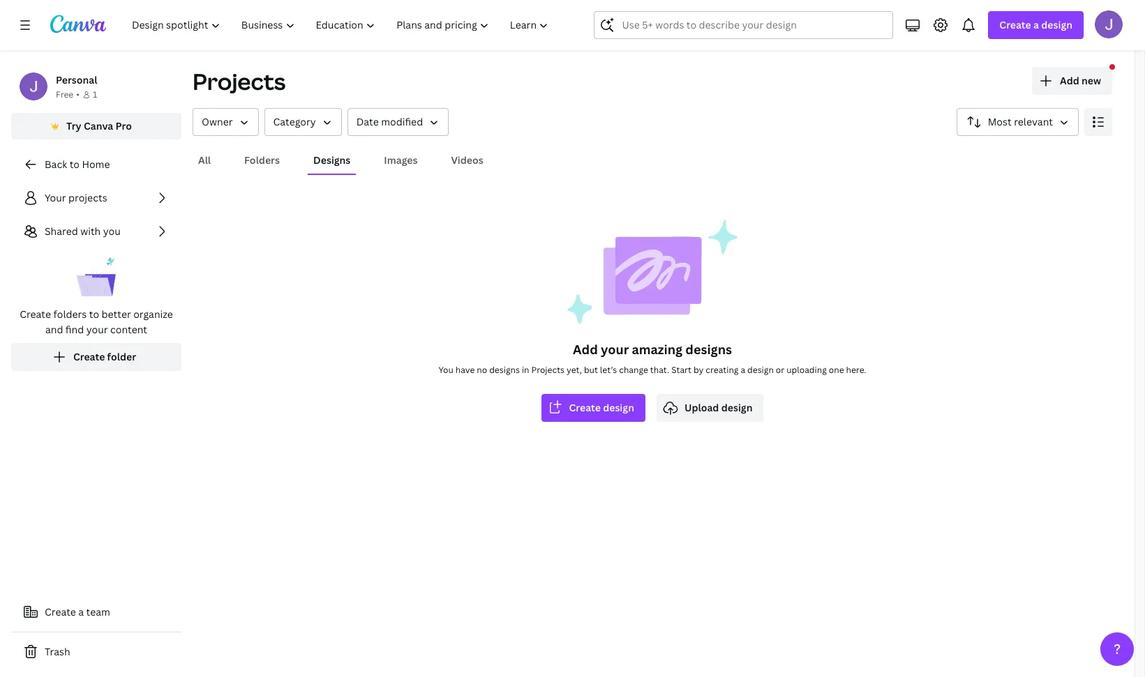 Task type: describe. For each thing, give the bounding box(es) containing it.
here.
[[846, 364, 867, 376]]

Sort by button
[[957, 108, 1079, 136]]

1
[[93, 89, 97, 101]]

but
[[584, 364, 598, 376]]

your
[[45, 191, 66, 205]]

a inside add your amazing designs you have no designs in projects yet, but let's change that. start by creating a design or uploading one here.
[[741, 364, 746, 376]]

trash
[[45, 646, 70, 659]]

list containing your projects
[[11, 184, 182, 371]]

upload design
[[685, 401, 753, 415]]

have
[[456, 364, 475, 376]]

trash link
[[11, 639, 182, 667]]

design inside dropdown button
[[1042, 18, 1073, 31]]

a for team
[[78, 606, 84, 619]]

shared
[[45, 225, 78, 238]]

personal
[[56, 73, 97, 87]]

most relevant
[[988, 115, 1053, 128]]

design inside add your amazing designs you have no designs in projects yet, but let's change that. start by creating a design or uploading one here.
[[748, 364, 774, 376]]

designs
[[313, 154, 351, 167]]

Search search field
[[622, 12, 866, 38]]

try canva pro
[[66, 119, 132, 133]]

one
[[829, 364, 844, 376]]

shared with you
[[45, 225, 121, 238]]

start
[[672, 364, 692, 376]]

your projects link
[[11, 184, 182, 212]]

create for create folder
[[73, 350, 105, 364]]

create for create a design
[[1000, 18, 1032, 31]]

team
[[86, 606, 110, 619]]

back to home
[[45, 158, 110, 171]]

create a team
[[45, 606, 110, 619]]

folders button
[[239, 147, 286, 174]]

most
[[988, 115, 1012, 128]]

create design
[[569, 401, 635, 415]]

Date modified button
[[347, 108, 449, 136]]

relevant
[[1014, 115, 1053, 128]]

free
[[56, 89, 73, 101]]

you
[[439, 364, 454, 376]]

date
[[356, 115, 379, 128]]

home
[[82, 158, 110, 171]]

design down "let's"
[[603, 401, 635, 415]]

try
[[66, 119, 81, 133]]

create folder
[[73, 350, 136, 364]]

modified
[[381, 115, 423, 128]]

back to home link
[[11, 151, 182, 179]]

•
[[76, 89, 80, 101]]

find
[[65, 323, 84, 336]]

better
[[102, 308, 131, 321]]

folder
[[107, 350, 136, 364]]

top level navigation element
[[123, 11, 561, 39]]

images
[[384, 154, 418, 167]]

and
[[45, 323, 63, 336]]

projects
[[68, 191, 107, 205]]

design right upload
[[722, 401, 753, 415]]

to inside create folders to better organize and find your content
[[89, 308, 99, 321]]

shared with you link
[[11, 218, 182, 246]]

pro
[[116, 119, 132, 133]]



Task type: vqa. For each thing, say whether or not it's contained in the screenshot.
new add
yes



Task type: locate. For each thing, give the bounding box(es) containing it.
your projects
[[45, 191, 107, 205]]

folders
[[244, 154, 280, 167]]

create a design button
[[989, 11, 1084, 39]]

0 horizontal spatial a
[[78, 606, 84, 619]]

projects
[[193, 66, 286, 96], [532, 364, 565, 376]]

create folders to better organize and find your content
[[20, 308, 173, 336]]

designs button
[[308, 147, 356, 174]]

create inside create folder 'button'
[[73, 350, 105, 364]]

all button
[[193, 147, 216, 174]]

that.
[[651, 364, 670, 376]]

create for create design
[[569, 401, 601, 415]]

0 horizontal spatial to
[[70, 158, 80, 171]]

add for your
[[573, 341, 598, 358]]

design
[[1042, 18, 1073, 31], [748, 364, 774, 376], [603, 401, 635, 415], [722, 401, 753, 415]]

create inside create design button
[[569, 401, 601, 415]]

add left new
[[1060, 74, 1080, 87]]

1 horizontal spatial a
[[741, 364, 746, 376]]

0 horizontal spatial your
[[86, 323, 108, 336]]

1 vertical spatial to
[[89, 308, 99, 321]]

your inside create folders to better organize and find your content
[[86, 323, 108, 336]]

your right 'find'
[[86, 323, 108, 336]]

0 horizontal spatial designs
[[489, 364, 520, 376]]

category
[[273, 115, 316, 128]]

owner
[[202, 115, 233, 128]]

videos button
[[446, 147, 489, 174]]

canva
[[84, 119, 113, 133]]

Owner button
[[193, 108, 259, 136]]

0 horizontal spatial add
[[573, 341, 598, 358]]

0 vertical spatial your
[[86, 323, 108, 336]]

change
[[619, 364, 648, 376]]

1 horizontal spatial designs
[[686, 341, 732, 358]]

new
[[1082, 74, 1102, 87]]

create for create a team
[[45, 606, 76, 619]]

your inside add your amazing designs you have no designs in projects yet, but let's change that. start by creating a design or uploading one here.
[[601, 341, 629, 358]]

content
[[110, 323, 147, 336]]

0 vertical spatial designs
[[686, 341, 732, 358]]

images button
[[379, 147, 423, 174]]

2 horizontal spatial a
[[1034, 18, 1039, 31]]

add inside add your amazing designs you have no designs in projects yet, but let's change that. start by creating a design or uploading one here.
[[573, 341, 598, 358]]

projects right 'in'
[[532, 364, 565, 376]]

creating
[[706, 364, 739, 376]]

projects up owner button
[[193, 66, 286, 96]]

in
[[522, 364, 530, 376]]

a for design
[[1034, 18, 1039, 31]]

designs left 'in'
[[489, 364, 520, 376]]

create folder button
[[11, 343, 182, 371]]

date modified
[[356, 115, 423, 128]]

add up but
[[573, 341, 598, 358]]

to right back
[[70, 158, 80, 171]]

2 vertical spatial a
[[78, 606, 84, 619]]

list
[[11, 184, 182, 371]]

uploading
[[787, 364, 827, 376]]

videos
[[451, 154, 484, 167]]

upload
[[685, 401, 719, 415]]

1 vertical spatial your
[[601, 341, 629, 358]]

yet,
[[567, 364, 582, 376]]

your up "let's"
[[601, 341, 629, 358]]

a
[[1034, 18, 1039, 31], [741, 364, 746, 376], [78, 606, 84, 619]]

or
[[776, 364, 785, 376]]

Category button
[[264, 108, 342, 136]]

1 vertical spatial projects
[[532, 364, 565, 376]]

back
[[45, 158, 67, 171]]

0 vertical spatial a
[[1034, 18, 1039, 31]]

add for new
[[1060, 74, 1080, 87]]

a inside 'button'
[[78, 606, 84, 619]]

you
[[103, 225, 121, 238]]

1 horizontal spatial to
[[89, 308, 99, 321]]

with
[[80, 225, 101, 238]]

create inside dropdown button
[[1000, 18, 1032, 31]]

None search field
[[594, 11, 894, 39]]

jacob simon image
[[1095, 10, 1123, 38]]

let's
[[600, 364, 617, 376]]

design left jacob simon image
[[1042, 18, 1073, 31]]

create design button
[[541, 394, 646, 422]]

no
[[477, 364, 487, 376]]

designs up by
[[686, 341, 732, 358]]

create for create folders to better organize and find your content
[[20, 308, 51, 321]]

amazing
[[632, 341, 683, 358]]

1 vertical spatial a
[[741, 364, 746, 376]]

design left or at right
[[748, 364, 774, 376]]

add inside dropdown button
[[1060, 74, 1080, 87]]

0 vertical spatial projects
[[193, 66, 286, 96]]

create a design
[[1000, 18, 1073, 31]]

create a team button
[[11, 599, 182, 627]]

upload design button
[[657, 394, 764, 422]]

designs
[[686, 341, 732, 358], [489, 364, 520, 376]]

add
[[1060, 74, 1080, 87], [573, 341, 598, 358]]

1 horizontal spatial projects
[[532, 364, 565, 376]]

to
[[70, 158, 80, 171], [89, 308, 99, 321]]

add your amazing designs you have no designs in projects yet, but let's change that. start by creating a design or uploading one here.
[[439, 341, 867, 376]]

create inside create folders to better organize and find your content
[[20, 308, 51, 321]]

all
[[198, 154, 211, 167]]

your
[[86, 323, 108, 336], [601, 341, 629, 358]]

1 horizontal spatial your
[[601, 341, 629, 358]]

free •
[[56, 89, 80, 101]]

create inside create a team 'button'
[[45, 606, 76, 619]]

by
[[694, 364, 704, 376]]

create
[[1000, 18, 1032, 31], [20, 308, 51, 321], [73, 350, 105, 364], [569, 401, 601, 415], [45, 606, 76, 619]]

a left team
[[78, 606, 84, 619]]

1 horizontal spatial add
[[1060, 74, 1080, 87]]

a inside dropdown button
[[1034, 18, 1039, 31]]

1 vertical spatial designs
[[489, 364, 520, 376]]

add new button
[[1032, 67, 1113, 95]]

folders
[[53, 308, 87, 321]]

1 vertical spatial add
[[573, 341, 598, 358]]

projects inside add your amazing designs you have no designs in projects yet, but let's change that. start by creating a design or uploading one here.
[[532, 364, 565, 376]]

a right creating
[[741, 364, 746, 376]]

0 vertical spatial add
[[1060, 74, 1080, 87]]

organize
[[133, 308, 173, 321]]

add new
[[1060, 74, 1102, 87]]

try canva pro button
[[11, 113, 182, 140]]

a up the add new dropdown button
[[1034, 18, 1039, 31]]

0 vertical spatial to
[[70, 158, 80, 171]]

0 horizontal spatial projects
[[193, 66, 286, 96]]

to left better
[[89, 308, 99, 321]]



